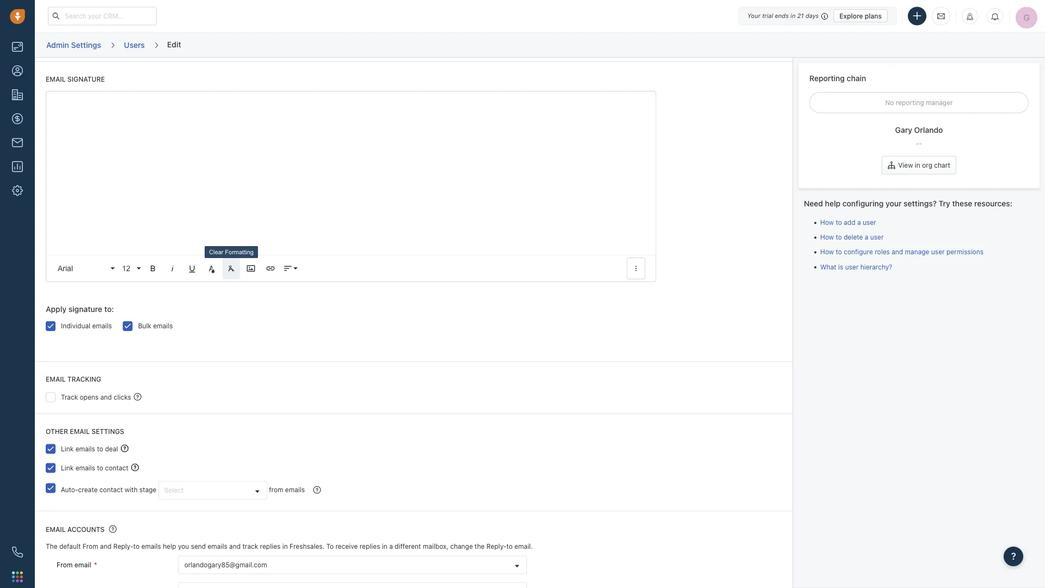 Task type: describe. For each thing, give the bounding box(es) containing it.
create
[[78, 486, 98, 494]]

reporting
[[896, 99, 925, 106]]

emails for link emails to contact
[[76, 464, 95, 472]]

gary
[[896, 126, 913, 135]]

in left freshsales.
[[282, 543, 288, 551]]

email for email tracking
[[46, 376, 66, 383]]

add
[[844, 219, 856, 226]]

configure
[[844, 248, 874, 256]]

settings
[[71, 40, 101, 49]]

orlandogary85@gmail.com link
[[179, 557, 527, 574]]

how for how to configure roles and manage user permissions
[[821, 248, 834, 256]]

to
[[327, 543, 334, 551]]

1 vertical spatial contact
[[99, 486, 123, 494]]

emails for from emails
[[285, 486, 305, 494]]

1 - from the left
[[917, 139, 920, 147]]

your trial ends in 21 days
[[748, 12, 819, 19]]

with
[[125, 486, 138, 494]]

select
[[164, 487, 184, 495]]

track
[[243, 543, 258, 551]]

to up 'is'
[[836, 248, 842, 256]]

apply signature to:
[[46, 305, 114, 314]]

0 horizontal spatial from
[[57, 561, 73, 569]]

to left deal
[[97, 445, 103, 453]]

1 horizontal spatial from
[[83, 543, 98, 551]]

email for email signature
[[46, 76, 66, 83]]

2 replies from the left
[[360, 543, 380, 551]]

try
[[939, 199, 951, 208]]

view in org chart button
[[882, 156, 957, 175]]

deal
[[105, 445, 118, 453]]

admin settings link
[[46, 36, 102, 53]]

how to delete a user
[[821, 233, 884, 241]]

send
[[191, 543, 206, 551]]

to left delete
[[836, 233, 842, 241]]

receive
[[336, 543, 358, 551]]

clicks
[[114, 393, 131, 401]]

Search your CRM... text field
[[48, 7, 157, 25]]

reporting chain
[[810, 74, 867, 83]]

2 horizontal spatial question circled image
[[313, 486, 321, 495]]

other email settings
[[46, 428, 124, 435]]

and down accounts
[[100, 543, 112, 551]]

to left add
[[836, 219, 842, 226]]

email for other
[[70, 428, 90, 435]]

orlandogary85@gmail.com
[[184, 562, 267, 569]]

chart
[[935, 162, 951, 169]]

no reporting manager
[[886, 99, 953, 106]]

emails left you
[[141, 543, 161, 551]]

configuring
[[843, 199, 884, 208]]

delete
[[844, 233, 863, 241]]

phone image
[[12, 547, 23, 558]]

and left track
[[229, 543, 241, 551]]

users
[[124, 40, 145, 49]]

from email
[[57, 561, 91, 569]]

different
[[395, 543, 421, 551]]

settings?
[[904, 199, 937, 208]]

edit
[[167, 40, 181, 49]]

select link
[[159, 482, 267, 499]]

freshworks switcher image
[[12, 571, 23, 582]]

0 horizontal spatial question circled image
[[109, 525, 117, 534]]

user right "manage"
[[932, 248, 945, 256]]

in inside view in org chart 'button'
[[915, 162, 921, 169]]

the default from and reply-to emails help you send emails and track replies in freshsales. to receive replies in a different mailbox, change the reply-to email.
[[46, 543, 533, 551]]

explore plans link
[[834, 9, 888, 22]]

in left 21 on the top right of the page
[[791, 12, 796, 19]]

2 vertical spatial a
[[389, 543, 393, 551]]

email accounts
[[46, 526, 105, 534]]

how for how to add a user
[[821, 219, 834, 226]]

email for email accounts
[[46, 526, 66, 534]]

what is user hierarchy?
[[821, 263, 893, 271]]

and left "clicks"
[[100, 393, 112, 401]]

the
[[46, 543, 57, 551]]

accounts
[[67, 526, 105, 534]]

settings
[[92, 428, 124, 435]]

admin settings
[[46, 40, 101, 49]]

explore plans
[[840, 12, 882, 20]]

from
[[269, 486, 283, 494]]

signature
[[68, 305, 102, 314]]

to down link emails to deal
[[97, 464, 103, 472]]

2 reply- from the left
[[487, 543, 507, 551]]

to left you
[[133, 543, 140, 551]]

how to configure roles and manage user permissions
[[821, 248, 984, 256]]

user right 'is'
[[846, 263, 859, 271]]

how for how to delete a user
[[821, 233, 834, 241]]

arial
[[58, 264, 73, 273]]

no
[[886, 99, 895, 106]]

arial button
[[54, 258, 116, 280]]

emails right send
[[208, 543, 228, 551]]

what is user hierarchy? link
[[821, 263, 893, 271]]

formatting
[[225, 249, 254, 255]]

apply
[[46, 305, 67, 314]]



Task type: vqa. For each thing, say whether or not it's contained in the screenshot.
Auto-
yes



Task type: locate. For each thing, give the bounding box(es) containing it.
individual emails
[[61, 322, 112, 330]]

0 vertical spatial contact
[[105, 464, 129, 472]]

question circled image right accounts
[[109, 525, 117, 534]]

phone element
[[7, 541, 28, 563]]

from down accounts
[[83, 543, 98, 551]]

0 horizontal spatial a
[[389, 543, 393, 551]]

1 vertical spatial a
[[865, 233, 869, 241]]

-
[[917, 139, 920, 147], [920, 139, 923, 147]]

other
[[46, 428, 68, 435]]

help left you
[[163, 543, 176, 551]]

0 vertical spatial help
[[825, 199, 841, 208]]

3 email from the top
[[46, 526, 66, 534]]

emails for individual emails
[[92, 322, 112, 330]]

0 vertical spatial from
[[83, 543, 98, 551]]

0 vertical spatial a
[[858, 219, 861, 226]]

1 how from the top
[[821, 219, 834, 226]]

roles
[[875, 248, 890, 256]]

change
[[451, 543, 473, 551]]

a for delete
[[865, 233, 869, 241]]

1 replies from the left
[[260, 543, 281, 551]]

replies right receive
[[360, 543, 380, 551]]

1 vertical spatial help
[[163, 543, 176, 551]]

freshsales.
[[290, 543, 325, 551]]

link for link emails to contact
[[61, 464, 74, 472]]

2 how from the top
[[821, 233, 834, 241]]

2 vertical spatial question circled image
[[109, 525, 117, 534]]

permissions
[[947, 248, 984, 256]]

1 horizontal spatial question circled image
[[134, 392, 142, 401]]

emails right from
[[285, 486, 305, 494]]

email up the
[[46, 526, 66, 534]]

1 vertical spatial how
[[821, 233, 834, 241]]

replies right track
[[260, 543, 281, 551]]

your
[[748, 12, 761, 19]]

and
[[892, 248, 904, 256], [100, 393, 112, 401], [100, 543, 112, 551], [229, 543, 241, 551]]

users link
[[123, 36, 145, 53]]

question circled image
[[134, 392, 142, 401], [313, 486, 321, 495], [109, 525, 117, 534]]

0 vertical spatial email
[[46, 76, 66, 83]]

hierarchy?
[[861, 263, 893, 271]]

a right delete
[[865, 233, 869, 241]]

mailbox,
[[423, 543, 449, 551]]

how left add
[[821, 219, 834, 226]]

how down "how to add a user"
[[821, 233, 834, 241]]

1 horizontal spatial replies
[[360, 543, 380, 551]]

manage
[[906, 248, 930, 256]]

from
[[83, 543, 98, 551], [57, 561, 73, 569]]

manager
[[926, 99, 953, 106]]

send email image
[[938, 12, 945, 21]]

2 email from the top
[[46, 376, 66, 383]]

user right add
[[863, 219, 877, 226]]

chain
[[847, 74, 867, 83]]

view
[[899, 162, 914, 169]]

gary orlando --
[[896, 126, 944, 147]]

1 link from the top
[[61, 445, 74, 453]]

1 vertical spatial from
[[57, 561, 73, 569]]

what
[[821, 263, 837, 271]]

a left different on the bottom
[[389, 543, 393, 551]]

a right add
[[858, 219, 861, 226]]

click to learn how to link conversations to deals image
[[121, 445, 128, 453]]

and right 'roles'
[[892, 248, 904, 256]]

question circled image right "clicks"
[[134, 392, 142, 401]]

3 how from the top
[[821, 248, 834, 256]]

link down other on the bottom of the page
[[61, 445, 74, 453]]

0 vertical spatial email
[[70, 428, 90, 435]]

emails for bulk emails
[[153, 322, 173, 330]]

tracking
[[67, 376, 101, 383]]

12 button
[[118, 258, 142, 280]]

0 vertical spatial question circled image
[[134, 392, 142, 401]]

plans
[[865, 12, 882, 20]]

default
[[59, 543, 81, 551]]

1 vertical spatial question circled image
[[313, 486, 321, 495]]

emails down to:
[[92, 322, 112, 330]]

click to learn how to link emails to contacts image
[[131, 464, 139, 472]]

0 horizontal spatial reply-
[[113, 543, 133, 551]]

what's new image
[[967, 13, 974, 20]]

how up what
[[821, 248, 834, 256]]

reply- right the in the bottom of the page
[[487, 543, 507, 551]]

0 horizontal spatial help
[[163, 543, 176, 551]]

in left different on the bottom
[[382, 543, 388, 551]]

1 vertical spatial link
[[61, 464, 74, 472]]

user up 'roles'
[[871, 233, 884, 241]]

1 vertical spatial email
[[46, 376, 66, 383]]

auto-create contact with stage
[[61, 486, 157, 494]]

link up auto-
[[61, 464, 74, 472]]

emails down other email settings
[[76, 445, 95, 453]]

clear formatting
[[209, 249, 254, 255]]

to
[[836, 219, 842, 226], [836, 233, 842, 241], [836, 248, 842, 256], [97, 445, 103, 453], [97, 464, 103, 472], [133, 543, 140, 551], [507, 543, 513, 551]]

clear
[[209, 249, 223, 255]]

how to add a user link
[[821, 219, 877, 226]]

emails for link emails to deal
[[76, 445, 95, 453]]

email down default
[[75, 561, 91, 569]]

1 vertical spatial email
[[75, 561, 91, 569]]

the
[[475, 543, 485, 551]]

email.
[[515, 543, 533, 551]]

auto-
[[61, 486, 78, 494]]

emails down link emails to deal
[[76, 464, 95, 472]]

email
[[70, 428, 90, 435], [75, 561, 91, 569]]

resources:
[[975, 199, 1013, 208]]

0 horizontal spatial replies
[[260, 543, 281, 551]]

link emails to deal
[[61, 445, 118, 453]]

how
[[821, 219, 834, 226], [821, 233, 834, 241], [821, 248, 834, 256]]

view in org chart
[[899, 162, 951, 169]]

to left email.
[[507, 543, 513, 551]]

track
[[61, 393, 78, 401]]

email up "track"
[[46, 376, 66, 383]]

2 - from the left
[[920, 139, 923, 147]]

link emails to contact
[[61, 464, 129, 472]]

opens
[[80, 393, 99, 401]]

email up link emails to deal
[[70, 428, 90, 435]]

how to configure roles and manage user permissions link
[[821, 248, 984, 256]]

application
[[46, 91, 657, 282]]

emails right the bulk
[[153, 322, 173, 330]]

2 vertical spatial email
[[46, 526, 66, 534]]

from down default
[[57, 561, 73, 569]]

need
[[804, 199, 823, 208]]

contact left click to learn how to link emails to contacts image
[[105, 464, 129, 472]]

1 horizontal spatial help
[[825, 199, 841, 208]]

track opens and clicks
[[61, 393, 131, 401]]

reply- right default
[[113, 543, 133, 551]]

email left signature
[[46, 76, 66, 83]]

1 horizontal spatial a
[[858, 219, 861, 226]]

a for add
[[858, 219, 861, 226]]

reporting
[[810, 74, 845, 83]]

question circled image right from emails
[[313, 486, 321, 495]]

these
[[953, 199, 973, 208]]

a
[[858, 219, 861, 226], [865, 233, 869, 241], [389, 543, 393, 551]]

in left the org
[[915, 162, 921, 169]]

bulk emails
[[138, 322, 173, 330]]

orlando
[[915, 126, 944, 135]]

from emails
[[269, 486, 305, 494]]

explore
[[840, 12, 864, 20]]

org
[[923, 162, 933, 169]]

contact left with
[[99, 486, 123, 494]]

admin
[[46, 40, 69, 49]]

emails
[[92, 322, 112, 330], [153, 322, 173, 330], [76, 445, 95, 453], [76, 464, 95, 472], [285, 486, 305, 494], [141, 543, 161, 551], [208, 543, 228, 551]]

you
[[178, 543, 189, 551]]

stage
[[139, 486, 157, 494]]

0 vertical spatial how
[[821, 219, 834, 226]]

application containing arial
[[46, 91, 657, 282]]

email
[[46, 76, 66, 83], [46, 376, 66, 383], [46, 526, 66, 534]]

bulk
[[138, 322, 151, 330]]

2 horizontal spatial a
[[865, 233, 869, 241]]

link for link emails to deal
[[61, 445, 74, 453]]

your
[[886, 199, 902, 208]]

in
[[791, 12, 796, 19], [915, 162, 921, 169], [282, 543, 288, 551], [382, 543, 388, 551]]

email for from
[[75, 561, 91, 569]]

email signature
[[46, 76, 105, 83]]

how to add a user
[[821, 219, 877, 226]]

to:
[[104, 305, 114, 314]]

is
[[839, 263, 844, 271]]

need help configuring your settings? try these resources:
[[804, 199, 1013, 208]]

12
[[122, 264, 130, 273]]

1 email from the top
[[46, 76, 66, 83]]

21
[[798, 12, 804, 19]]

1 horizontal spatial reply-
[[487, 543, 507, 551]]

signature
[[67, 76, 105, 83]]

user
[[863, 219, 877, 226], [871, 233, 884, 241], [932, 248, 945, 256], [846, 263, 859, 271]]

help right "need"
[[825, 199, 841, 208]]

2 vertical spatial how
[[821, 248, 834, 256]]

email tracking
[[46, 376, 101, 383]]

days
[[806, 12, 819, 19]]

0 vertical spatial link
[[61, 445, 74, 453]]

1 reply- from the left
[[113, 543, 133, 551]]

individual
[[61, 322, 90, 330]]

2 link from the top
[[61, 464, 74, 472]]

trial
[[763, 12, 774, 19]]



